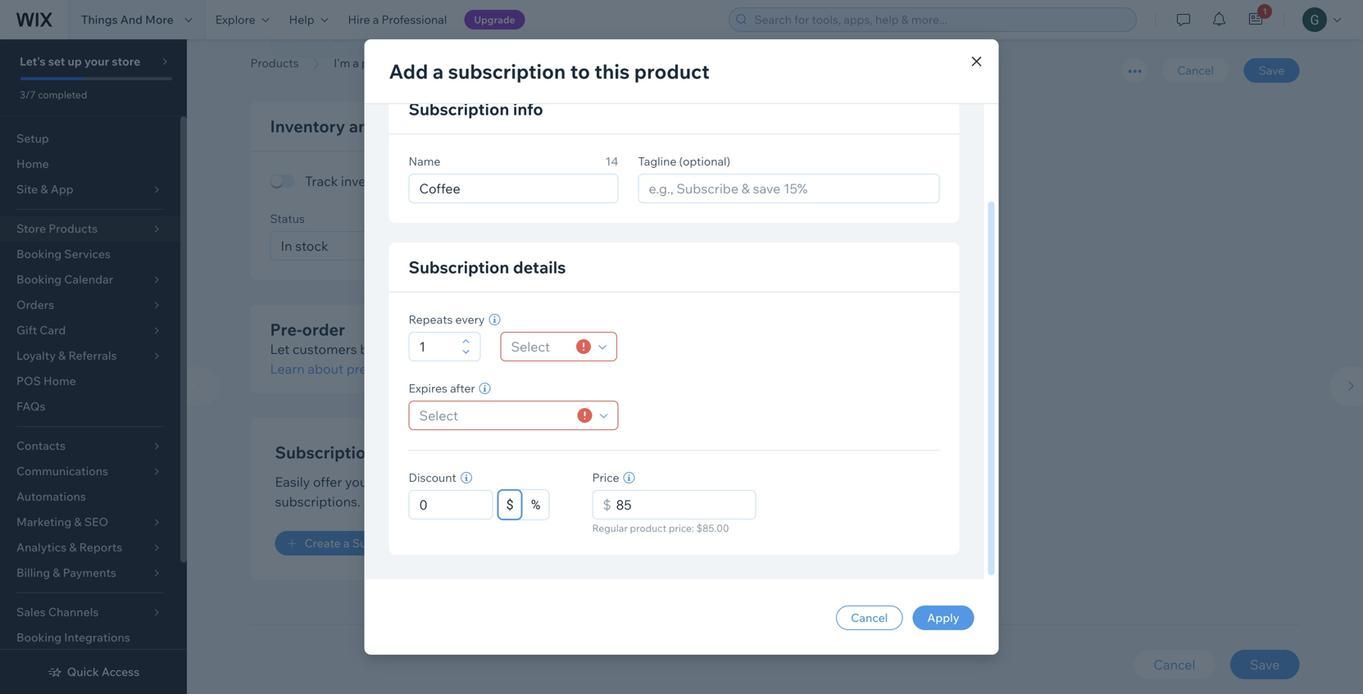 Task type: vqa. For each thing, say whether or not it's contained in the screenshot.
the rightmost the 'with'
no



Task type: describe. For each thing, give the bounding box(es) containing it.
released
[[526, 341, 578, 357]]

when
[[597, 341, 630, 357]]

services
[[64, 247, 111, 261]]

1 button
[[1238, 0, 1274, 39]]

first time_stores_subsciptions and reccuring orders_calender and box copy image
[[737, 458, 913, 540]]

1 vertical spatial cancel button
[[836, 606, 903, 631]]

1 vertical spatial cancel
[[851, 611, 888, 625]]

inventory
[[270, 116, 345, 136]]

subscriptions
[[275, 442, 384, 463]]

easily offer your products on a recurring basis with subscriptions.
[[275, 474, 582, 510]]

expires
[[409, 381, 448, 396]]

with
[[556, 474, 582, 490]]

name
[[409, 154, 441, 168]]

every
[[455, 312, 485, 327]]

subscription for subscription info
[[409, 99, 509, 119]]

1 0 number field from the left
[[414, 491, 487, 519]]

track
[[305, 173, 338, 189]]

1 vertical spatial save
[[1250, 657, 1280, 673]]

easily
[[275, 474, 310, 490]]

quick access
[[67, 665, 140, 679]]

home link
[[0, 152, 180, 177]]

expires after
[[409, 381, 475, 396]]

pos
[[16, 374, 41, 388]]

subscription inside button
[[352, 536, 422, 551]]

learn about pre-order link
[[270, 359, 405, 379]]

track inventory
[[305, 173, 398, 189]]

your inside easily offer your products on a recurring basis with subscriptions.
[[345, 474, 373, 490]]

repeats every
[[409, 312, 485, 327]]

this inside pre-order let customers buy this product before it's released or when it's out of stock. learn about pre-order
[[386, 341, 409, 357]]

e.g., Subscribe & save 15% field
[[644, 175, 934, 203]]

pre-order let customers buy this product before it's released or when it's out of stock. learn about pre-order
[[270, 319, 728, 377]]

apply
[[928, 611, 960, 625]]

1 horizontal spatial this
[[595, 59, 630, 84]]

create a subscription
[[305, 536, 422, 551]]

0 vertical spatial save button
[[1244, 58, 1300, 83]]

learn
[[270, 361, 305, 377]]

sidebar element
[[0, 39, 187, 694]]

setup link
[[0, 126, 180, 152]]

2 it's from the left
[[633, 341, 650, 357]]

apply button
[[913, 606, 974, 631]]

3/7 completed
[[20, 89, 87, 101]]

store
[[112, 54, 141, 68]]

offer
[[313, 474, 342, 490]]

a for subscription
[[343, 536, 350, 551]]

pre-
[[347, 361, 371, 377]]

1 vertical spatial home
[[43, 374, 76, 388]]

pos home
[[16, 374, 76, 388]]

booking services link
[[0, 242, 180, 267]]

recurring
[[462, 474, 518, 490]]

tagline
[[638, 154, 677, 168]]

about
[[308, 361, 344, 377]]

add a subscription to this product
[[389, 59, 710, 84]]

explore
[[215, 12, 256, 27]]

help
[[289, 12, 314, 27]]

booking for booking integrations
[[16, 631, 62, 645]]

Search for tools, apps, help & more... field
[[750, 8, 1132, 31]]

professional
[[382, 12, 447, 27]]

0 horizontal spatial order
[[302, 319, 345, 340]]

0 vertical spatial select field
[[506, 333, 571, 361]]

upgrade
[[474, 14, 515, 26]]

subscription info
[[409, 99, 543, 119]]

$ inside button
[[506, 497, 514, 513]]

stock.
[[692, 341, 728, 357]]

regular
[[592, 522, 628, 535]]

things and more
[[81, 12, 174, 27]]

products
[[250, 56, 299, 70]]

more
[[145, 12, 174, 27]]

plus xs image
[[281, 40, 291, 50]]

add options button
[[270, 32, 385, 57]]

1 vertical spatial select field
[[414, 402, 573, 430]]

0 vertical spatial save
[[1259, 63, 1285, 77]]

subscription details
[[409, 257, 566, 278]]

of
[[676, 341, 689, 357]]

access
[[102, 665, 140, 679]]

products
[[375, 474, 431, 490]]

booking integrations link
[[0, 626, 180, 651]]

your inside sidebar element
[[84, 54, 109, 68]]

2 vertical spatial cancel button
[[1134, 650, 1215, 680]]

lb
[[896, 238, 907, 254]]

things
[[81, 12, 118, 27]]

i'm
[[334, 56, 350, 70]]

integrations
[[64, 631, 130, 645]]

faqs link
[[0, 394, 180, 420]]

shipping
[[382, 116, 451, 136]]

cancel for the top the cancel button
[[1178, 63, 1214, 77]]

automations
[[16, 489, 86, 504]]

subscription for subscription details
[[409, 257, 509, 278]]

let
[[270, 341, 290, 357]]

quick
[[67, 665, 99, 679]]

hire a professional link
[[338, 0, 457, 39]]

booking services
[[16, 247, 111, 261]]

automations link
[[0, 485, 180, 510]]

upgrade button
[[464, 10, 525, 30]]



Task type: locate. For each thing, give the bounding box(es) containing it.
hire a professional
[[348, 12, 447, 27]]

it's right before
[[506, 341, 523, 357]]

save
[[1259, 63, 1285, 77], [1250, 657, 1280, 673]]

it's
[[506, 341, 523, 357], [633, 341, 650, 357]]

subscription
[[448, 59, 566, 84]]

1
[[1263, 6, 1267, 16]]

1 vertical spatial this
[[386, 341, 409, 357]]

add inside 'button'
[[298, 37, 321, 52]]

a right hire
[[373, 12, 379, 27]]

e.g., Coffee of the Month field
[[414, 175, 613, 203]]

your
[[84, 54, 109, 68], [345, 474, 373, 490]]

add down the professional at left
[[389, 59, 428, 84]]

price:
[[669, 522, 694, 535]]

None text field
[[414, 333, 457, 361]]

1 it's from the left
[[506, 341, 523, 357]]

price
[[592, 471, 619, 485]]

up
[[68, 54, 82, 68]]

1 vertical spatial subscription
[[409, 257, 509, 278]]

let's set up your store
[[20, 54, 141, 68]]

a inside easily offer your products on a recurring basis with subscriptions.
[[452, 474, 459, 490]]

$ up regular
[[603, 497, 611, 513]]

subscription up "every"
[[409, 257, 509, 278]]

a inside create a subscription button
[[343, 536, 350, 551]]

before
[[463, 341, 503, 357]]

regular product price: $85.00
[[592, 522, 729, 535]]

0 vertical spatial add
[[298, 37, 321, 52]]

this right the to
[[595, 59, 630, 84]]

0 number field down on at the left bottom of page
[[414, 491, 487, 519]]

1 vertical spatial save button
[[1231, 650, 1300, 680]]

booking integrations
[[16, 631, 130, 645]]

a right i'm on the left
[[353, 56, 359, 70]]

order up customers
[[302, 319, 345, 340]]

select field down after
[[414, 402, 573, 430]]

setup
[[16, 131, 49, 146]]

2 $ from the left
[[506, 497, 514, 513]]

booking left services
[[16, 247, 62, 261]]

Select field
[[506, 333, 571, 361], [414, 402, 573, 430]]

and
[[120, 12, 143, 27]]

tagline (optional)
[[638, 154, 731, 168]]

product inside pre-order let customers buy this product before it's released or when it's out of stock. learn about pre-order
[[411, 341, 460, 357]]

1 $ from the left
[[603, 497, 611, 513]]

0 horizontal spatial add
[[298, 37, 321, 52]]

2 booking from the top
[[16, 631, 62, 645]]

and
[[349, 116, 379, 136]]

1 horizontal spatial order
[[371, 361, 405, 377]]

order down buy
[[371, 361, 405, 377]]

a right on at the left bottom of page
[[452, 474, 459, 490]]

weight
[[766, 212, 803, 226]]

home down setup
[[16, 157, 49, 171]]

2 0 number field from the left
[[611, 491, 751, 519]]

0 vertical spatial cancel
[[1178, 63, 1214, 77]]

a right create
[[343, 536, 350, 551]]

select field left or
[[506, 333, 571, 361]]

repeats
[[409, 312, 453, 327]]

a for professional
[[373, 12, 379, 27]]

set
[[48, 54, 65, 68]]

0 vertical spatial this
[[595, 59, 630, 84]]

subscription down subscription
[[409, 99, 509, 119]]

status
[[270, 212, 305, 226]]

create a subscription button
[[275, 531, 436, 556]]

14
[[606, 154, 619, 168]]

sku
[[493, 212, 516, 226]]

cancel
[[1178, 63, 1214, 77], [851, 611, 888, 625], [1154, 657, 1196, 673]]

1 horizontal spatial 0 number field
[[611, 491, 751, 519]]

after
[[450, 381, 475, 396]]

0 vertical spatial cancel button
[[1163, 58, 1229, 83]]

add
[[298, 37, 321, 52], [389, 59, 428, 84]]

pos home link
[[0, 369, 180, 394]]

1 vertical spatial add
[[389, 59, 428, 84]]

create
[[305, 536, 341, 551]]

1 vertical spatial booking
[[16, 631, 62, 645]]

form
[[187, 0, 1363, 694]]

add for add options
[[298, 37, 321, 52]]

0.0 number field
[[721, 232, 891, 260]]

a inside the hire a professional link
[[373, 12, 379, 27]]

pre-
[[270, 319, 302, 340]]

it's left out
[[633, 341, 650, 357]]

booking left integrations
[[16, 631, 62, 645]]

subscriptions.
[[275, 494, 361, 510]]

home
[[16, 157, 49, 171], [43, 374, 76, 388]]

add for add a subscription to this product
[[389, 59, 428, 84]]

faqs
[[16, 399, 46, 414]]

cancel for the bottommost the cancel button
[[1154, 657, 1196, 673]]

shipping
[[715, 212, 764, 226]]

to
[[570, 59, 590, 84]]

home right pos
[[43, 374, 76, 388]]

0 horizontal spatial it's
[[506, 341, 523, 357]]

0 vertical spatial booking
[[16, 247, 62, 261]]

details
[[513, 257, 566, 278]]

options
[[324, 37, 370, 52]]

0 vertical spatial order
[[302, 319, 345, 340]]

customers
[[293, 341, 357, 357]]

let's
[[20, 54, 46, 68]]

booking
[[16, 247, 62, 261], [16, 631, 62, 645]]

a for subscription
[[433, 59, 444, 84]]

%
[[531, 497, 541, 513]]

$
[[603, 497, 611, 513], [506, 497, 514, 513]]

help button
[[279, 0, 338, 39]]

$85.00
[[697, 522, 729, 535]]

None field
[[276, 232, 449, 260], [498, 232, 690, 260], [276, 232, 449, 260], [498, 232, 690, 260]]

booking for booking services
[[16, 247, 62, 261]]

0 vertical spatial subscription
[[409, 99, 509, 119]]

1 vertical spatial your
[[345, 474, 373, 490]]

basis
[[521, 474, 553, 490]]

subscription
[[409, 99, 509, 119], [409, 257, 509, 278], [352, 536, 422, 551]]

0 horizontal spatial this
[[386, 341, 409, 357]]

1 horizontal spatial $
[[603, 497, 611, 513]]

order
[[302, 319, 345, 340], [371, 361, 405, 377]]

% button
[[523, 490, 549, 520]]

$ left '%' on the left bottom of page
[[506, 497, 514, 513]]

this right buy
[[386, 341, 409, 357]]

discount
[[409, 471, 456, 485]]

this
[[595, 59, 630, 84], [386, 341, 409, 357]]

0 vertical spatial your
[[84, 54, 109, 68]]

1 horizontal spatial it's
[[633, 341, 650, 357]]

out
[[653, 341, 674, 357]]

0 number field up price: at the bottom
[[611, 491, 751, 519]]

add options
[[298, 37, 370, 52]]

on
[[434, 474, 449, 490]]

a for product
[[353, 56, 359, 70]]

completed
[[38, 89, 87, 101]]

cancel button
[[1163, 58, 1229, 83], [836, 606, 903, 631], [1134, 650, 1215, 680]]

1 horizontal spatial your
[[345, 474, 373, 490]]

your right up
[[84, 54, 109, 68]]

form containing inventory and shipping
[[187, 0, 1363, 694]]

0 horizontal spatial 0 number field
[[414, 491, 487, 519]]

0 vertical spatial home
[[16, 157, 49, 171]]

quick access button
[[47, 665, 140, 680]]

(optional)
[[679, 154, 731, 168]]

info
[[513, 99, 543, 119]]

0 number field
[[414, 491, 487, 519], [611, 491, 751, 519]]

or
[[581, 341, 594, 357]]

0 horizontal spatial your
[[84, 54, 109, 68]]

products link
[[242, 55, 307, 71]]

your right 'offer'
[[345, 474, 373, 490]]

subscription down products
[[352, 536, 422, 551]]

buy
[[360, 341, 383, 357]]

1 vertical spatial order
[[371, 361, 405, 377]]

2 vertical spatial subscription
[[352, 536, 422, 551]]

2 vertical spatial cancel
[[1154, 657, 1196, 673]]

1 booking from the top
[[16, 247, 62, 261]]

add right plus xs image
[[298, 37, 321, 52]]

i'm a product
[[334, 56, 404, 70]]

0 horizontal spatial $
[[506, 497, 514, 513]]

shipping weight
[[715, 212, 803, 226]]

1 horizontal spatial add
[[389, 59, 428, 84]]

a up subscription info
[[433, 59, 444, 84]]



